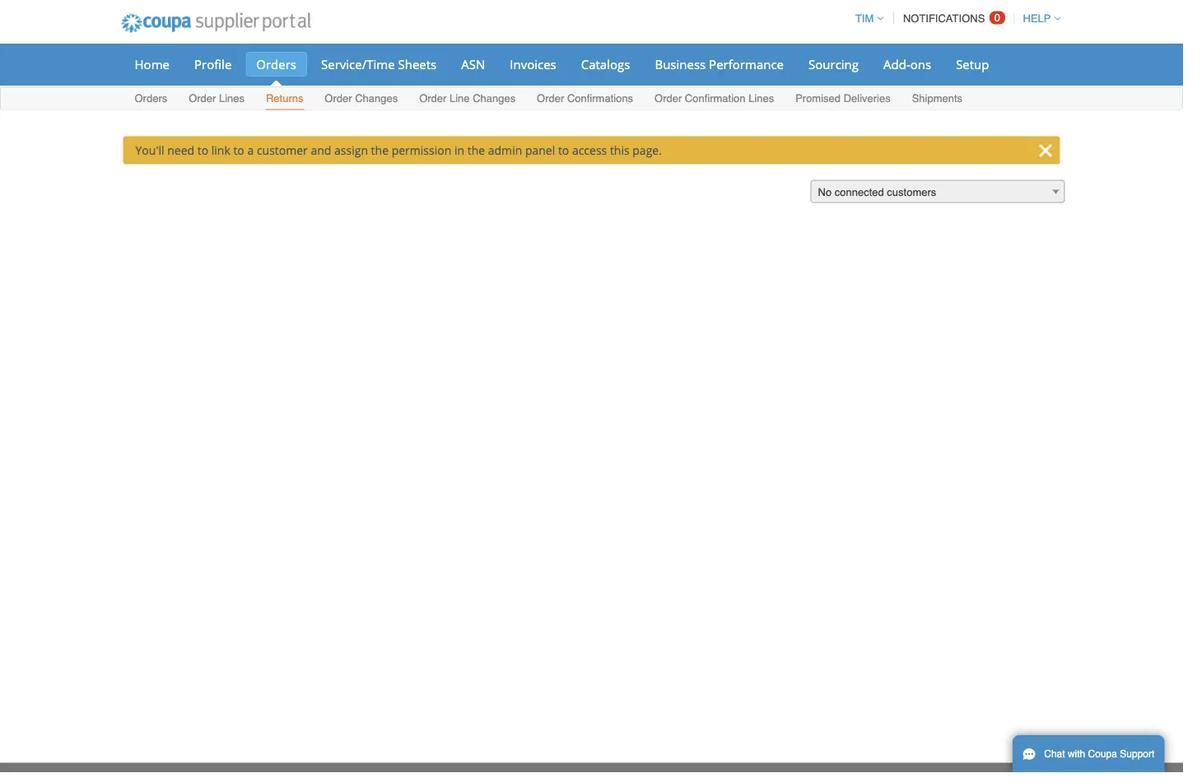 Task type: vqa. For each thing, say whether or not it's contained in the screenshot.
Terms of Use LINK
no



Task type: locate. For each thing, give the bounding box(es) containing it.
2 horizontal spatial to
[[558, 143, 569, 158]]

1 horizontal spatial the
[[468, 143, 485, 158]]

line
[[450, 92, 470, 105]]

help
[[1024, 12, 1052, 25]]

shipments
[[912, 92, 963, 105]]

help link
[[1016, 12, 1061, 25]]

1 horizontal spatial orders
[[256, 56, 297, 72]]

0 horizontal spatial to
[[197, 143, 209, 158]]

order left line
[[419, 92, 447, 105]]

order for order changes
[[325, 92, 352, 105]]

add-ons link
[[873, 52, 942, 77]]

1 vertical spatial orders
[[135, 92, 167, 105]]

performance
[[709, 56, 784, 72]]

to left a
[[233, 143, 245, 158]]

connected
[[835, 186, 884, 199]]

changes right line
[[473, 92, 516, 105]]

you'll
[[136, 143, 164, 158]]

order for order confirmations
[[537, 92, 565, 105]]

with
[[1068, 749, 1086, 760]]

1 horizontal spatial to
[[233, 143, 245, 158]]

to right the panel
[[558, 143, 569, 158]]

0 vertical spatial orders link
[[246, 52, 307, 77]]

promised
[[796, 92, 841, 105]]

navigation
[[848, 2, 1061, 35]]

service/time sheets link
[[311, 52, 447, 77]]

business performance
[[655, 56, 784, 72]]

order for order line changes
[[419, 92, 447, 105]]

catalogs
[[581, 56, 631, 72]]

the right 'in'
[[468, 143, 485, 158]]

order for order confirmation lines
[[655, 92, 682, 105]]

ons
[[911, 56, 932, 72]]

3 to from the left
[[558, 143, 569, 158]]

panel
[[525, 143, 555, 158]]

lines down performance
[[749, 92, 775, 105]]

need
[[167, 143, 194, 158]]

to left link
[[197, 143, 209, 158]]

profile link
[[184, 52, 242, 77]]

order line changes link
[[419, 89, 517, 110]]

0
[[995, 12, 1001, 24]]

2 order from the left
[[325, 92, 352, 105]]

the
[[371, 143, 389, 158], [468, 143, 485, 158]]

page.
[[633, 143, 662, 158]]

0 horizontal spatial the
[[371, 143, 389, 158]]

add-
[[884, 56, 911, 72]]

order lines
[[189, 92, 245, 105]]

1 order from the left
[[189, 92, 216, 105]]

orders link
[[246, 52, 307, 77], [134, 89, 168, 110]]

shipments link
[[912, 89, 964, 110]]

0 horizontal spatial lines
[[219, 92, 245, 105]]

support
[[1121, 749, 1155, 760]]

1 horizontal spatial lines
[[749, 92, 775, 105]]

assign
[[334, 143, 368, 158]]

confirmation
[[685, 92, 746, 105]]

1 horizontal spatial orders link
[[246, 52, 307, 77]]

invoices
[[510, 56, 557, 72]]

0 horizontal spatial orders
[[135, 92, 167, 105]]

the right assign
[[371, 143, 389, 158]]

order down profile link
[[189, 92, 216, 105]]

orders
[[256, 56, 297, 72], [135, 92, 167, 105]]

permission
[[392, 143, 452, 158]]

order confirmation lines
[[655, 92, 775, 105]]

asn
[[461, 56, 485, 72]]

a
[[248, 143, 254, 158]]

order down invoices link at the top left
[[537, 92, 565, 105]]

orders link up returns
[[246, 52, 307, 77]]

orders for orders link to the top
[[256, 56, 297, 72]]

chat with coupa support
[[1045, 749, 1155, 760]]

order down service/time
[[325, 92, 352, 105]]

invoices link
[[499, 52, 567, 77]]

chat with coupa support button
[[1013, 736, 1165, 774]]

business
[[655, 56, 706, 72]]

5 order from the left
[[655, 92, 682, 105]]

2 the from the left
[[468, 143, 485, 158]]

coupa supplier portal image
[[110, 2, 322, 44]]

setup link
[[946, 52, 1000, 77]]

home
[[135, 56, 170, 72]]

to
[[197, 143, 209, 158], [233, 143, 245, 158], [558, 143, 569, 158]]

order
[[189, 92, 216, 105], [325, 92, 352, 105], [419, 92, 447, 105], [537, 92, 565, 105], [655, 92, 682, 105]]

1 vertical spatial orders link
[[134, 89, 168, 110]]

order changes
[[325, 92, 398, 105]]

changes
[[355, 92, 398, 105], [473, 92, 516, 105]]

0 vertical spatial orders
[[256, 56, 297, 72]]

no connected customers
[[818, 186, 937, 199]]

lines
[[219, 92, 245, 105], [749, 92, 775, 105]]

0 horizontal spatial changes
[[355, 92, 398, 105]]

orders up returns
[[256, 56, 297, 72]]

3 order from the left
[[419, 92, 447, 105]]

4 order from the left
[[537, 92, 565, 105]]

returns link
[[265, 89, 304, 110]]

2 lines from the left
[[749, 92, 775, 105]]

chat
[[1045, 749, 1066, 760]]

link
[[212, 143, 230, 158]]

service/time sheets
[[321, 56, 437, 72]]

order confirmations
[[537, 92, 634, 105]]

notifications
[[904, 12, 985, 25]]

lines down profile link
[[219, 92, 245, 105]]

orders link down the home link
[[134, 89, 168, 110]]

1 horizontal spatial changes
[[473, 92, 516, 105]]

orders for the left orders link
[[135, 92, 167, 105]]

asn link
[[451, 52, 496, 77]]

1 lines from the left
[[219, 92, 245, 105]]

orders down the home link
[[135, 92, 167, 105]]

admin
[[488, 143, 522, 158]]

order down business on the right top
[[655, 92, 682, 105]]

1 the from the left
[[371, 143, 389, 158]]

navigation containing notifications 0
[[848, 2, 1061, 35]]

catalogs link
[[571, 52, 641, 77]]

changes down the service/time sheets link
[[355, 92, 398, 105]]

0 horizontal spatial orders link
[[134, 89, 168, 110]]



Task type: describe. For each thing, give the bounding box(es) containing it.
tim
[[856, 12, 874, 25]]

this
[[610, 143, 630, 158]]

promised deliveries link
[[795, 89, 892, 110]]

2 changes from the left
[[473, 92, 516, 105]]

you'll need to link to a customer and assign the permission in the admin panel to access this page.
[[136, 143, 662, 158]]

order confirmations link
[[536, 89, 634, 110]]

promised deliveries
[[796, 92, 891, 105]]

2 to from the left
[[233, 143, 245, 158]]

coupa
[[1089, 749, 1118, 760]]

customer
[[257, 143, 308, 158]]

profile
[[194, 56, 232, 72]]

access
[[572, 143, 607, 158]]

returns
[[266, 92, 304, 105]]

no
[[818, 186, 832, 199]]

order lines link
[[188, 89, 246, 110]]

sheets
[[398, 56, 437, 72]]

lines inside order confirmation lines link
[[749, 92, 775, 105]]

setup
[[956, 56, 990, 72]]

in
[[455, 143, 465, 158]]

order confirmation lines link
[[654, 89, 775, 110]]

deliveries
[[844, 92, 891, 105]]

notifications 0
[[904, 12, 1001, 25]]

sourcing link
[[798, 52, 870, 77]]

No connected customers field
[[811, 180, 1066, 204]]

business performance link
[[645, 52, 795, 77]]

home link
[[124, 52, 180, 77]]

tim link
[[848, 12, 884, 25]]

1 changes from the left
[[355, 92, 398, 105]]

No connected customers text field
[[812, 181, 1065, 204]]

1 to from the left
[[197, 143, 209, 158]]

and
[[311, 143, 331, 158]]

order line changes
[[419, 92, 516, 105]]

sourcing
[[809, 56, 859, 72]]

add-ons
[[884, 56, 932, 72]]

service/time
[[321, 56, 395, 72]]

customers
[[887, 186, 937, 199]]

order for order lines
[[189, 92, 216, 105]]

order changes link
[[324, 89, 399, 110]]

confirmations
[[568, 92, 634, 105]]

lines inside order lines link
[[219, 92, 245, 105]]



